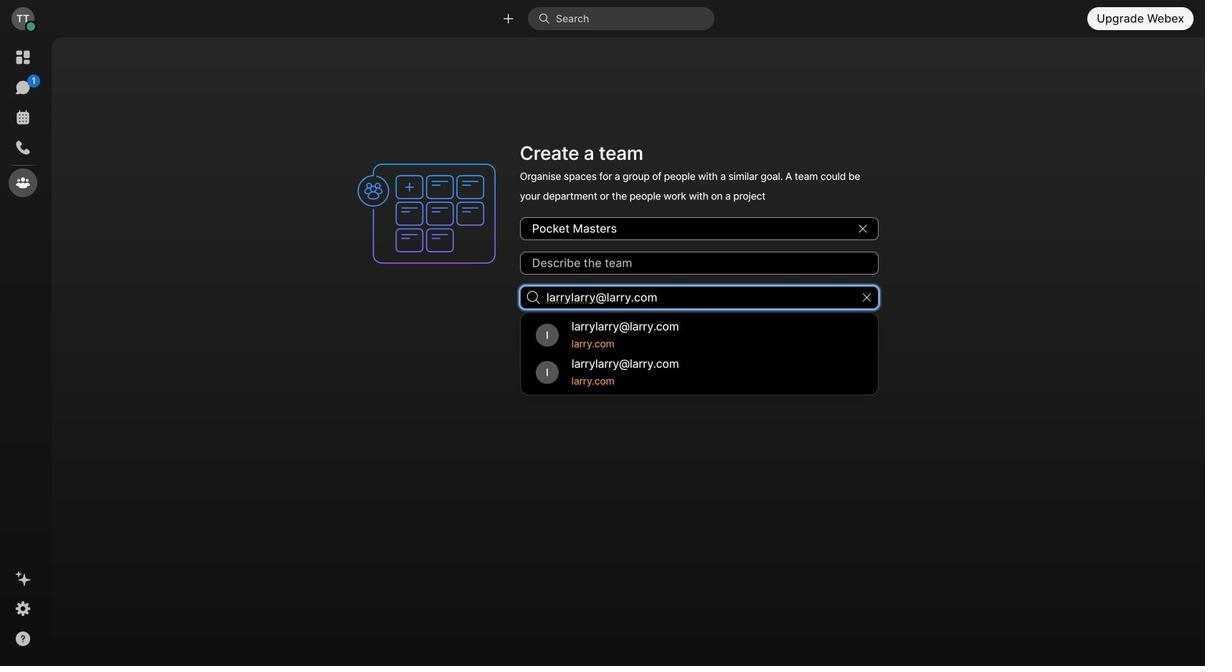 Task type: vqa. For each thing, say whether or not it's contained in the screenshot.
Add people by name or email text box
yes



Task type: locate. For each thing, give the bounding box(es) containing it.
search_18 image
[[527, 291, 540, 304]]

larrylarry@larry.com list item
[[524, 317, 875, 354], [524, 354, 875, 392]]

navigation
[[0, 37, 46, 667]]

Name the team (required) text field
[[520, 217, 879, 240]]

people search result list list
[[524, 317, 875, 392]]

2 larrylarry@larry.com list item from the top
[[524, 354, 875, 392]]

create a team image
[[351, 138, 511, 290]]



Task type: describe. For each thing, give the bounding box(es) containing it.
webex tab list
[[9, 43, 40, 197]]

Add people by name or email text field
[[520, 286, 879, 309]]

Describe the team text field
[[520, 252, 879, 275]]

1 larrylarry@larry.com list item from the top
[[524, 317, 875, 354]]



